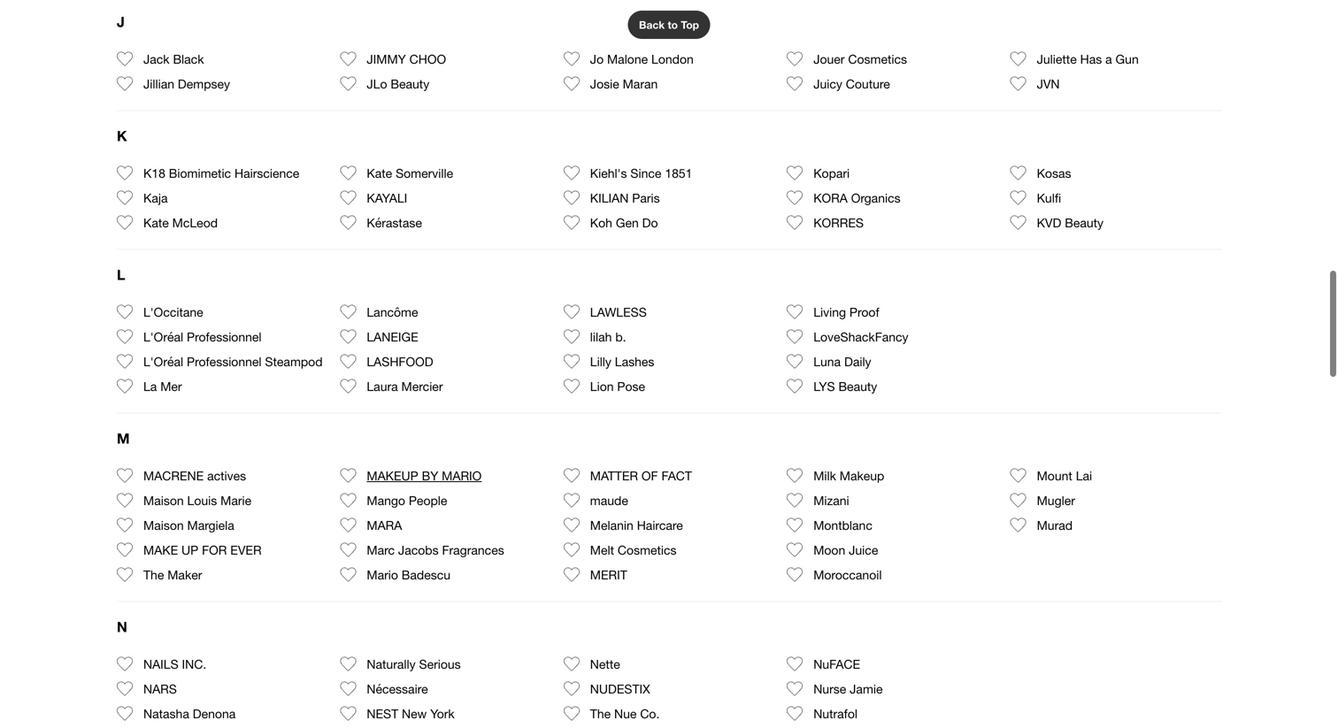 Task type: locate. For each thing, give the bounding box(es) containing it.
l'oréal professionnel link
[[143, 325, 262, 349]]

0 horizontal spatial cosmetics
[[618, 543, 677, 558]]

1 vertical spatial l'oréal
[[143, 354, 183, 369]]

the left the nue
[[590, 707, 611, 721]]

juice
[[849, 543, 879, 558]]

kate up 'kayali'
[[367, 166, 392, 180]]

m
[[117, 430, 130, 447]]

1 horizontal spatial beauty
[[839, 379, 878, 394]]

macrene actives link
[[143, 464, 246, 488]]

b.
[[616, 330, 626, 344]]

since
[[631, 166, 662, 180]]

london
[[652, 52, 694, 66]]

black
[[173, 52, 204, 66]]

jimmy choo link
[[367, 46, 446, 71]]

beauty for lys beauty
[[839, 379, 878, 394]]

k
[[117, 128, 127, 144]]

jamie
[[850, 682, 883, 697]]

milk makeup
[[814, 469, 885, 483]]

2 maison from the top
[[143, 518, 184, 533]]

koh
[[590, 215, 613, 230]]

new
[[402, 707, 427, 721]]

2 vertical spatial beauty
[[839, 379, 878, 394]]

the for the maker
[[143, 568, 164, 582]]

1 professionnel from the top
[[187, 330, 262, 344]]

kate down kaja link in the top of the page
[[143, 215, 169, 230]]

cosmetics up couture
[[849, 52, 908, 66]]

beauty down daily
[[839, 379, 878, 394]]

melt cosmetics
[[590, 543, 677, 558]]

lion pose link
[[590, 374, 646, 399]]

0 vertical spatial maison
[[143, 493, 184, 508]]

maison for maison louis marie
[[143, 493, 184, 508]]

nest new york link
[[367, 702, 455, 727]]

1 horizontal spatial the
[[590, 707, 611, 721]]

juicy
[[814, 76, 843, 91]]

lilah b. link
[[590, 325, 626, 349]]

of
[[642, 469, 658, 483]]

the for the nue co.
[[590, 707, 611, 721]]

0 vertical spatial beauty
[[391, 76, 430, 91]]

0 vertical spatial professionnel
[[187, 330, 262, 344]]

maison margiela link
[[143, 513, 234, 538]]

1 horizontal spatial kate
[[367, 166, 392, 180]]

1851
[[665, 166, 693, 180]]

k18 biomimetic hairscience
[[143, 166, 300, 180]]

lilly lashes link
[[590, 349, 655, 374]]

nurse jamie link
[[814, 677, 883, 702]]

juicy couture
[[814, 76, 891, 91]]

0 horizontal spatial the
[[143, 568, 164, 582]]

josie
[[590, 76, 620, 91]]

1 vertical spatial professionnel
[[187, 354, 262, 369]]

korres link
[[814, 210, 864, 235]]

jvn
[[1037, 76, 1060, 91]]

beauty right kvd
[[1065, 215, 1104, 230]]

1 vertical spatial kate
[[143, 215, 169, 230]]

kopari
[[814, 166, 850, 180]]

0 horizontal spatial kate
[[143, 215, 169, 230]]

laura
[[367, 379, 398, 394]]

top
[[681, 19, 700, 31]]

matter
[[590, 469, 638, 483]]

marc jacobs fragrances
[[367, 543, 504, 558]]

jacobs
[[398, 543, 439, 558]]

lashfood
[[367, 354, 434, 369]]

paris
[[632, 191, 660, 205]]

natasha denona
[[143, 707, 236, 721]]

maison for maison margiela
[[143, 518, 184, 533]]

2 professionnel from the top
[[187, 354, 262, 369]]

maison up make
[[143, 518, 184, 533]]

0 vertical spatial l'oréal
[[143, 330, 183, 344]]

mango people
[[367, 493, 448, 508]]

mount
[[1037, 469, 1073, 483]]

1 vertical spatial beauty
[[1065, 215, 1104, 230]]

milk
[[814, 469, 837, 483]]

kaja link
[[143, 186, 168, 210]]

marc
[[367, 543, 395, 558]]

cosmetics for jouer cosmetics
[[849, 52, 908, 66]]

laneige link
[[367, 325, 419, 349]]

professionnel for l'oréal professionnel steampod
[[187, 354, 262, 369]]

lys beauty link
[[814, 374, 878, 399]]

serious
[[419, 657, 461, 672]]

la
[[143, 379, 157, 394]]

jack black link
[[143, 46, 204, 71]]

mount lai
[[1037, 469, 1093, 483]]

kérastase
[[367, 215, 422, 230]]

the inside the maker link
[[143, 568, 164, 582]]

nuface
[[814, 657, 861, 672]]

back to top button
[[628, 11, 711, 39]]

1 horizontal spatial cosmetics
[[849, 52, 908, 66]]

laura mercier link
[[367, 374, 443, 399]]

somerville
[[396, 166, 453, 180]]

kora organics link
[[814, 186, 901, 210]]

juicy couture link
[[814, 71, 891, 96]]

beauty down the jimmy choo link
[[391, 76, 430, 91]]

juliette has a gun link
[[1037, 46, 1139, 71]]

2 l'oréal from the top
[[143, 354, 183, 369]]

josie maran
[[590, 76, 658, 91]]

1 vertical spatial cosmetics
[[618, 543, 677, 558]]

the down make
[[143, 568, 164, 582]]

macrene actives
[[143, 469, 246, 483]]

1 vertical spatial maison
[[143, 518, 184, 533]]

naturally serious
[[367, 657, 461, 672]]

moon juice
[[814, 543, 879, 558]]

nette
[[590, 657, 621, 672]]

1 l'oréal from the top
[[143, 330, 183, 344]]

margiela
[[187, 518, 234, 533]]

professionnel inside l'oréal professionnel steampod link
[[187, 354, 262, 369]]

moon
[[814, 543, 846, 558]]

kvd
[[1037, 215, 1062, 230]]

laura mercier
[[367, 379, 443, 394]]

0 vertical spatial the
[[143, 568, 164, 582]]

0 horizontal spatial beauty
[[391, 76, 430, 91]]

1 maison from the top
[[143, 493, 184, 508]]

professionnel inside l'oréal professionnel link
[[187, 330, 262, 344]]

kulfi
[[1037, 191, 1062, 205]]

cosmetics down melanin haircare
[[618, 543, 677, 558]]

1 vertical spatial the
[[590, 707, 611, 721]]

natasha denona link
[[143, 702, 236, 727]]

luna
[[814, 354, 841, 369]]

l'oréal professionnel steampod link
[[143, 349, 323, 374]]

beauty for kvd beauty
[[1065, 215, 1104, 230]]

jo malone london
[[590, 52, 694, 66]]

l'oréal up la mer link
[[143, 354, 183, 369]]

living proof
[[814, 305, 880, 319]]

l'oréal down l'occitane
[[143, 330, 183, 344]]

naturally
[[367, 657, 416, 672]]

mara
[[367, 518, 402, 533]]

the nue co.
[[590, 707, 660, 721]]

makeup
[[840, 469, 885, 483]]

beauty for jlo beauty
[[391, 76, 430, 91]]

maison down macrene on the bottom
[[143, 493, 184, 508]]

professionnel down l'oréal professionnel link
[[187, 354, 262, 369]]

professionnel up l'oréal professionnel steampod
[[187, 330, 262, 344]]

koh gen do link
[[590, 210, 658, 235]]

the inside the nue co. link
[[590, 707, 611, 721]]

2 horizontal spatial beauty
[[1065, 215, 1104, 230]]

0 vertical spatial kate
[[367, 166, 392, 180]]

lawless link
[[590, 300, 647, 325]]

do
[[643, 215, 658, 230]]

0 vertical spatial cosmetics
[[849, 52, 908, 66]]

l'oréal professionnel steampod
[[143, 354, 323, 369]]



Task type: describe. For each thing, give the bounding box(es) containing it.
choo
[[410, 52, 446, 66]]

kvd beauty link
[[1037, 210, 1104, 235]]

murad
[[1037, 518, 1073, 533]]

kilian paris link
[[590, 186, 660, 210]]

mara link
[[367, 513, 402, 538]]

murad link
[[1037, 513, 1073, 538]]

l'oréal for l'oréal professionnel
[[143, 330, 183, 344]]

makeup by mario
[[367, 469, 482, 483]]

koh gen do
[[590, 215, 658, 230]]

malone
[[607, 52, 648, 66]]

nette link
[[590, 652, 621, 677]]

l
[[117, 267, 125, 283]]

n
[[117, 619, 127, 636]]

jillian dempsey link
[[143, 71, 230, 96]]

kiehl's since 1851 link
[[590, 161, 693, 186]]

melt cosmetics link
[[590, 538, 677, 563]]

to
[[668, 19, 678, 31]]

lawless
[[590, 305, 647, 319]]

lilly
[[590, 354, 612, 369]]

nails
[[143, 657, 179, 672]]

nurse
[[814, 682, 847, 697]]

mercier
[[402, 379, 443, 394]]

josie maran link
[[590, 71, 658, 96]]

melanin
[[590, 518, 634, 533]]

nécessaire link
[[367, 677, 428, 702]]

jlo beauty
[[367, 76, 430, 91]]

kayali link
[[367, 186, 408, 210]]

kate somerville
[[367, 166, 453, 180]]

couture
[[846, 76, 891, 91]]

kilian
[[590, 191, 629, 205]]

melt
[[590, 543, 615, 558]]

matter of fact
[[590, 469, 692, 483]]

l'oréal for l'oréal professionnel steampod
[[143, 354, 183, 369]]

gen
[[616, 215, 639, 230]]

j
[[117, 13, 125, 30]]

lion pose
[[590, 379, 646, 394]]

people
[[409, 493, 448, 508]]

kate for kate mcleod
[[143, 215, 169, 230]]

jvn link
[[1037, 71, 1060, 96]]

luna daily link
[[814, 349, 872, 374]]

jimmy
[[367, 52, 406, 66]]

moroccanoil link
[[814, 563, 882, 588]]

mario badescu link
[[367, 563, 451, 588]]

montblanc
[[814, 518, 873, 533]]

nudestix
[[590, 682, 651, 697]]

make up for ever link
[[143, 538, 262, 563]]

korres
[[814, 215, 864, 230]]

moon juice link
[[814, 538, 879, 563]]

lilly lashes
[[590, 354, 655, 369]]

kaja
[[143, 191, 168, 205]]

loveshackfancy
[[814, 330, 909, 344]]

lilah
[[590, 330, 612, 344]]

marie
[[221, 493, 252, 508]]

laneige
[[367, 330, 419, 344]]

nécessaire
[[367, 682, 428, 697]]

jo
[[590, 52, 604, 66]]

l'occitane
[[143, 305, 203, 319]]

mizani link
[[814, 488, 850, 513]]

actives
[[207, 469, 246, 483]]

professionnel for l'oréal professionnel
[[187, 330, 262, 344]]

maison margiela
[[143, 518, 234, 533]]

steampod
[[265, 354, 323, 369]]

lashfood link
[[367, 349, 434, 374]]

mario
[[442, 469, 482, 483]]

has
[[1081, 52, 1103, 66]]

kora
[[814, 191, 848, 205]]

lys beauty
[[814, 379, 878, 394]]

cosmetics for melt cosmetics
[[618, 543, 677, 558]]

mango
[[367, 493, 406, 508]]

louis
[[187, 493, 217, 508]]

merit link
[[590, 563, 628, 588]]

gun
[[1116, 52, 1139, 66]]

kate for kate somerville
[[367, 166, 392, 180]]

nurse jamie
[[814, 682, 883, 697]]

jo malone london link
[[590, 46, 694, 71]]

mango people link
[[367, 488, 448, 513]]

l'occitane link
[[143, 300, 203, 325]]

lion
[[590, 379, 614, 394]]

haircare
[[637, 518, 683, 533]]

maker
[[168, 568, 202, 582]]



Task type: vqa. For each thing, say whether or not it's contained in the screenshot.
bottom 4 stars element
no



